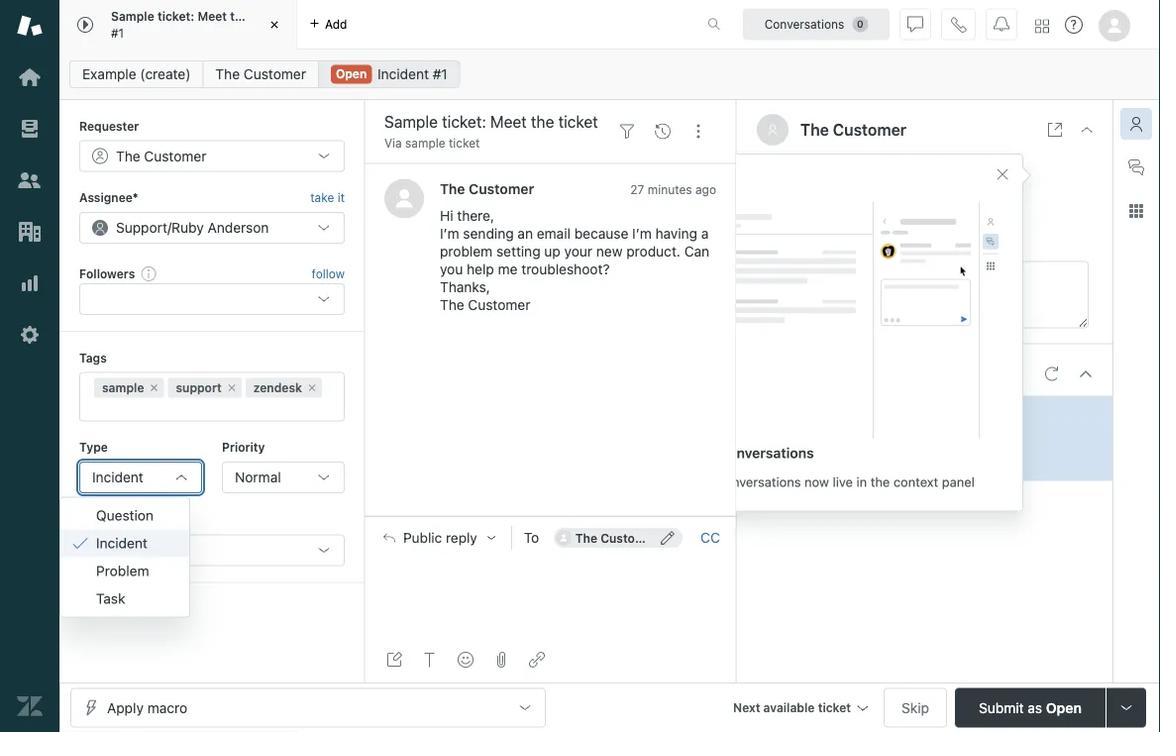 Task type: describe. For each thing, give the bounding box(es) containing it.
public reply
[[403, 530, 477, 546]]

cc
[[701, 530, 720, 546]]

(united
[[900, 231, 948, 247]]

support
[[176, 381, 222, 395]]

1 horizontal spatial the customer link
[[440, 180, 534, 197]]

up
[[544, 243, 561, 260]]

thu, 15:46 cst
[[850, 199, 950, 216]]

take it
[[310, 191, 345, 205]]

assignee* element
[[79, 212, 345, 244]]

cst
[[922, 199, 950, 216]]

get help image
[[1065, 16, 1083, 34]]

hi
[[440, 208, 453, 224]]

follow
[[312, 267, 345, 280]]

priority
[[222, 441, 265, 454]]

tabs tab list
[[59, 0, 687, 50]]

an
[[518, 225, 533, 242]]

27 minutes ago
[[631, 182, 716, 196]]

customer inside requester element
[[144, 148, 207, 164]]

your
[[564, 243, 593, 260]]

the right user image
[[801, 120, 829, 139]]

the inside secondary element
[[215, 66, 240, 82]]

conversations for side conversations
[[721, 445, 814, 461]]

take
[[310, 191, 334, 205]]

ticket down the subject field
[[449, 136, 480, 150]]

customer@example.com button
[[737, 160, 1113, 192]]

meet for sample ticket: meet the ticket #1
[[198, 9, 227, 23]]

sample for sample ticket: meet the ticket 27 minutes ago status
[[796, 408, 843, 425]]

local time
[[757, 199, 823, 216]]

context
[[894, 475, 939, 490]]

problem
[[96, 563, 149, 579]]

add
[[325, 17, 347, 31]]

ruby
[[172, 219, 204, 236]]

me
[[498, 261, 518, 277]]

the customer left edit user "image"
[[576, 531, 658, 545]]

remove image
[[226, 382, 238, 394]]

next available ticket button
[[724, 688, 876, 731]]

local
[[757, 199, 791, 216]]

incident #1
[[378, 66, 448, 82]]

avatar image
[[384, 179, 424, 218]]

normal button
[[222, 462, 345, 493]]

sample ticket: meet the ticket #1
[[111, 9, 285, 40]]

in
[[857, 475, 867, 490]]

the inside hi there, i'm sending an email because i'm having a problem setting up your new product. can you help me troubleshoot? thanks, the customer
[[440, 297, 464, 313]]

apply
[[107, 700, 144, 716]]

thanks,
[[440, 279, 490, 295]]

notes
[[757, 263, 795, 279]]

linked problem
[[79, 513, 169, 527]]

zendesk products image
[[1036, 19, 1049, 33]]

panel
[[942, 475, 975, 490]]

edit user image
[[661, 531, 675, 545]]

can
[[684, 243, 710, 260]]

info on adding followers image
[[141, 266, 157, 281]]

submit
[[979, 700, 1024, 716]]

ticket: for sample ticket: meet the ticket #1
[[157, 9, 194, 23]]

status
[[796, 453, 834, 467]]

live
[[833, 475, 853, 490]]

follow button
[[312, 265, 345, 282]]

help
[[467, 261, 494, 277]]

submit as open
[[979, 700, 1082, 716]]

minutes inside sample ticket: meet the ticket 27 minutes ago status
[[813, 432, 857, 445]]

reporting image
[[17, 271, 43, 296]]

public
[[403, 530, 442, 546]]

zendesk image
[[17, 694, 43, 719]]

anderson
[[208, 219, 269, 236]]

example (create) button
[[69, 60, 204, 88]]

to
[[524, 530, 539, 546]]

language
[[757, 231, 820, 247]]

as
[[1028, 700, 1043, 716]]

0 vertical spatial 27
[[631, 182, 645, 196]]

macro
[[147, 700, 187, 716]]

english
[[850, 231, 896, 247]]

question
[[96, 507, 154, 524]]

reply
[[446, 530, 477, 546]]

#1 inside secondary element
[[433, 66, 448, 82]]

the for sample ticket: meet the ticket #1
[[230, 9, 249, 23]]

the customer inside secondary element
[[215, 66, 306, 82]]

task
[[96, 591, 125, 607]]

Subject field
[[381, 110, 605, 134]]

the inside requester element
[[116, 148, 140, 164]]

conversations for side conversations now live in the context panel
[[718, 475, 801, 490]]

insert emojis image
[[458, 652, 474, 668]]

2 i'm from the left
[[632, 225, 652, 242]]

because
[[574, 225, 629, 242]]

close image
[[265, 15, 284, 35]]

the customer up thu,
[[801, 120, 907, 139]]

secondary element
[[59, 55, 1160, 94]]

draft mode image
[[386, 652, 402, 668]]

the customer inside requester element
[[116, 148, 207, 164]]

incident inside the incident popup button
[[92, 469, 144, 486]]

apply macro
[[107, 700, 187, 716]]

27 inside sample ticket: meet the ticket 27 minutes ago status
[[796, 432, 810, 445]]

add link (cmd k) image
[[529, 652, 545, 668]]

format text image
[[422, 652, 438, 668]]

email
[[537, 225, 571, 242]]

events image
[[655, 124, 671, 139]]



Task type: vqa. For each thing, say whether or not it's contained in the screenshot.
the provide
no



Task type: locate. For each thing, give the bounding box(es) containing it.
the
[[215, 66, 240, 82], [801, 120, 829, 139], [116, 148, 140, 164], [440, 180, 465, 197], [440, 297, 464, 313], [576, 531, 598, 545]]

thu,
[[850, 199, 879, 216]]

remove image
[[148, 382, 160, 394], [306, 382, 318, 394]]

open right as on the bottom of the page
[[1046, 700, 1082, 716]]

next
[[733, 701, 760, 715]]

1 vertical spatial incident
[[92, 469, 144, 486]]

2 vertical spatial the
[[871, 475, 890, 490]]

0 horizontal spatial the
[[230, 9, 249, 23]]

#1 inside sample ticket: meet the ticket #1
[[111, 26, 124, 40]]

customer@example.com image
[[556, 530, 572, 546]]

problem up help
[[440, 243, 493, 260]]

tags
[[79, 351, 107, 365]]

#1 up via sample ticket
[[433, 66, 448, 82]]

2 side from the top
[[688, 475, 714, 490]]

available
[[764, 701, 815, 715]]

1 horizontal spatial minutes
[[813, 432, 857, 445]]

view more details image
[[1047, 122, 1063, 138]]

open inside secondary element
[[336, 67, 367, 81]]

customer up there,
[[469, 180, 534, 197]]

0 horizontal spatial #1
[[111, 26, 124, 40]]

0 vertical spatial meet
[[198, 9, 227, 23]]

incident inside secondary element
[[378, 66, 429, 82]]

time
[[795, 199, 823, 216]]

the up 'hi' at the top
[[440, 180, 465, 197]]

2 vertical spatial incident
[[96, 535, 148, 552]]

it
[[338, 191, 345, 205]]

0 horizontal spatial sample
[[111, 9, 154, 23]]

1 horizontal spatial ticket:
[[847, 408, 887, 425]]

the customer down close icon
[[215, 66, 306, 82]]

organizations image
[[17, 219, 43, 245]]

0 horizontal spatial i'm
[[440, 225, 459, 242]]

skip
[[902, 700, 929, 716]]

1 horizontal spatial sample
[[405, 136, 446, 150]]

remove image left "support"
[[148, 382, 160, 394]]

the right customer@example.com icon at the bottom left of the page
[[576, 531, 598, 545]]

0 horizontal spatial open
[[336, 67, 367, 81]]

filter image
[[619, 124, 635, 139]]

0 vertical spatial conversations
[[721, 445, 814, 461]]

the inside sample ticket: meet the ticket 27 minutes ago status
[[926, 408, 947, 425]]

add attachment image
[[493, 652, 509, 668]]

sample right via
[[405, 136, 446, 150]]

1 i'm from the left
[[440, 225, 459, 242]]

assignee*
[[79, 191, 138, 205]]

via sample ticket
[[384, 136, 480, 150]]

views image
[[17, 116, 43, 142]]

english (united states)
[[850, 231, 997, 247]]

tab containing sample ticket: meet the ticket
[[59, 0, 297, 50]]

sending
[[463, 225, 514, 242]]

-
[[92, 542, 99, 558]]

user image
[[769, 125, 777, 135]]

1 horizontal spatial sample
[[796, 408, 843, 425]]

public reply button
[[366, 517, 511, 559]]

displays possible ticket submission types image
[[1119, 700, 1135, 716]]

1 horizontal spatial meet
[[890, 408, 923, 425]]

1 horizontal spatial i'm
[[632, 225, 652, 242]]

ticket actions image
[[691, 124, 707, 139]]

requester
[[79, 119, 139, 133]]

27 minutes ago text field
[[631, 182, 716, 196]]

ticket: up (create)
[[157, 9, 194, 23]]

i'm up 'product.'
[[632, 225, 652, 242]]

take it button
[[310, 188, 345, 208]]

27 up status
[[796, 432, 810, 445]]

zendesk
[[253, 381, 302, 395]]

minutes up having
[[648, 182, 692, 196]]

the down requester
[[116, 148, 140, 164]]

sample ticket: meet the ticket 27 minutes ago status
[[796, 408, 986, 467]]

the up context
[[926, 408, 947, 425]]

0 vertical spatial side
[[688, 445, 717, 461]]

0 horizontal spatial minutes
[[648, 182, 692, 196]]

1 vertical spatial #1
[[433, 66, 448, 82]]

1 horizontal spatial problem
[[440, 243, 493, 260]]

ticket: inside sample ticket: meet the ticket 27 minutes ago status
[[847, 408, 887, 425]]

sample
[[405, 136, 446, 150], [102, 381, 144, 395]]

side
[[688, 445, 717, 461], [688, 475, 714, 490]]

product.
[[626, 243, 681, 260]]

hide composer image
[[543, 508, 558, 524]]

0 vertical spatial #1
[[111, 26, 124, 40]]

the customer down requester
[[116, 148, 207, 164]]

1 horizontal spatial remove image
[[306, 382, 318, 394]]

0 horizontal spatial ticket:
[[157, 9, 194, 23]]

sample down tags
[[102, 381, 144, 395]]

type list box
[[59, 497, 190, 618]]

1 vertical spatial meet
[[890, 408, 923, 425]]

sample inside sample ticket: meet the ticket #1
[[111, 9, 154, 23]]

hi there, i'm sending an email because i'm having a problem setting up your new product. can you help me troubleshoot? thanks, the customer
[[440, 208, 710, 313]]

ago up in on the bottom right of the page
[[861, 432, 882, 445]]

the
[[230, 9, 249, 23], [926, 408, 947, 425], [871, 475, 890, 490]]

remove image for sample
[[148, 382, 160, 394]]

1 vertical spatial sample
[[796, 408, 843, 425]]

you
[[440, 261, 463, 277]]

0 horizontal spatial meet
[[198, 9, 227, 23]]

customer
[[244, 66, 306, 82], [833, 120, 907, 139], [144, 148, 207, 164], [469, 180, 534, 197], [468, 297, 531, 313], [601, 531, 658, 545]]

1 vertical spatial sample
[[102, 381, 144, 395]]

0 horizontal spatial 27
[[631, 182, 645, 196]]

add button
[[297, 0, 359, 49]]

remove image for zendesk
[[306, 382, 318, 394]]

1 vertical spatial open
[[1046, 700, 1082, 716]]

the inside sample ticket: meet the ticket #1
[[230, 9, 249, 23]]

next available ticket
[[733, 701, 851, 715]]

incident for #1
[[378, 66, 429, 82]]

sample
[[111, 9, 154, 23], [796, 408, 843, 425]]

1 horizontal spatial ago
[[861, 432, 882, 445]]

there,
[[457, 208, 495, 224]]

conversations up now
[[721, 445, 814, 461]]

apps image
[[1129, 203, 1145, 219]]

the customer up there,
[[440, 180, 534, 197]]

27
[[631, 182, 645, 196], [796, 432, 810, 445]]

i'm down 'hi' at the top
[[440, 225, 459, 242]]

task option
[[60, 585, 189, 613]]

/
[[167, 219, 172, 236]]

incident option
[[60, 530, 189, 558]]

15:46
[[883, 199, 919, 216]]

new
[[596, 243, 623, 260]]

1 vertical spatial side
[[688, 475, 714, 490]]

get started image
[[17, 64, 43, 90]]

customer context image
[[1129, 116, 1145, 132]]

skip button
[[884, 688, 947, 728]]

0 vertical spatial ticket:
[[157, 9, 194, 23]]

sample for sample ticket: meet the ticket #1
[[111, 9, 154, 23]]

the for sample ticket: meet the ticket 27 minutes ago status
[[926, 408, 947, 425]]

ticket inside sample ticket: meet the ticket #1
[[252, 9, 285, 23]]

linked
[[79, 513, 118, 527]]

#1
[[111, 26, 124, 40], [433, 66, 448, 82]]

side conversations now live in the context panel
[[688, 475, 975, 490]]

1 horizontal spatial open
[[1046, 700, 1082, 716]]

conversations
[[765, 17, 845, 31]]

0 vertical spatial ago
[[696, 182, 716, 196]]

incident
[[378, 66, 429, 82], [92, 469, 144, 486], [96, 535, 148, 552]]

incident inside the incident option
[[96, 535, 148, 552]]

example (create)
[[82, 66, 191, 82]]

the down sample ticket: meet the ticket #1
[[215, 66, 240, 82]]

the left close icon
[[230, 9, 249, 23]]

meet for sample ticket: meet the ticket 27 minutes ago status
[[890, 408, 923, 425]]

meet inside sample ticket: meet the ticket 27 minutes ago status
[[890, 408, 923, 425]]

cc button
[[701, 529, 720, 547]]

customers image
[[17, 167, 43, 193]]

admin image
[[17, 322, 43, 348]]

0 horizontal spatial remove image
[[148, 382, 160, 394]]

incident down linked problem
[[96, 535, 148, 552]]

1 horizontal spatial 27
[[796, 432, 810, 445]]

2 remove image from the left
[[306, 382, 318, 394]]

example
[[82, 66, 136, 82]]

1 vertical spatial 27
[[796, 432, 810, 445]]

0 horizontal spatial the customer link
[[203, 60, 319, 88]]

1 horizontal spatial #1
[[433, 66, 448, 82]]

1 vertical spatial the
[[926, 408, 947, 425]]

customer inside hi there, i'm sending an email because i'm having a problem setting up your new product. can you help me troubleshoot? thanks, the customer
[[468, 297, 531, 313]]

problem
[[440, 243, 493, 260], [121, 513, 169, 527]]

sample up 27 minutes ago text box
[[796, 408, 843, 425]]

conversations
[[721, 445, 814, 461], [718, 475, 801, 490]]

1 vertical spatial ticket:
[[847, 408, 887, 425]]

now
[[805, 475, 829, 490]]

question option
[[60, 502, 189, 530]]

ago up the a
[[696, 182, 716, 196]]

incident for the incident option
[[96, 535, 148, 552]]

ticket:
[[157, 9, 194, 23], [847, 408, 887, 425]]

incident down type
[[92, 469, 144, 486]]

setting
[[496, 243, 541, 260]]

0 horizontal spatial sample
[[102, 381, 144, 395]]

requester element
[[79, 140, 345, 172]]

user image
[[767, 124, 779, 136]]

meet inside sample ticket: meet the ticket #1
[[198, 9, 227, 23]]

ticket left add popup button
[[252, 9, 285, 23]]

0 vertical spatial incident
[[378, 66, 429, 82]]

27 minutes ago text field
[[796, 432, 882, 445]]

close image
[[1079, 122, 1095, 138]]

customer down close icon
[[244, 66, 306, 82]]

problem option
[[60, 558, 189, 585]]

0 vertical spatial sample
[[405, 136, 446, 150]]

linked problem element
[[79, 535, 345, 566]]

sample inside sample ticket: meet the ticket 27 minutes ago status
[[796, 408, 843, 425]]

conversations down the side conversations at right
[[718, 475, 801, 490]]

type
[[79, 441, 108, 454]]

the customer link up there,
[[440, 180, 534, 197]]

followers
[[79, 266, 135, 280]]

followers element
[[79, 284, 345, 315]]

0 vertical spatial the customer link
[[203, 60, 319, 88]]

open down add
[[336, 67, 367, 81]]

1 remove image from the left
[[148, 382, 160, 394]]

27 down filter icon
[[631, 182, 645, 196]]

customer up /
[[144, 148, 207, 164]]

1 vertical spatial conversations
[[718, 475, 801, 490]]

the customer
[[215, 66, 306, 82], [801, 120, 907, 139], [116, 148, 207, 164], [440, 180, 534, 197], [576, 531, 658, 545]]

problem inside hi there, i'm sending an email because i'm having a problem setting up your new product. can you help me troubleshoot? thanks, the customer
[[440, 243, 493, 260]]

troubleshoot?
[[522, 261, 610, 277]]

sample up example (create)
[[111, 9, 154, 23]]

1 vertical spatial problem
[[121, 513, 169, 527]]

having
[[656, 225, 698, 242]]

customer@example.com
[[850, 168, 1008, 184]]

conversations button
[[743, 8, 890, 40]]

Add user notes text field
[[850, 261, 1089, 329]]

incident button
[[79, 462, 202, 493]]

0 vertical spatial minutes
[[648, 182, 692, 196]]

1 vertical spatial the customer link
[[440, 180, 534, 197]]

meet left close icon
[[198, 9, 227, 23]]

1 vertical spatial ago
[[861, 432, 882, 445]]

0 vertical spatial sample
[[111, 9, 154, 23]]

minutes
[[648, 182, 692, 196], [813, 432, 857, 445]]

0 vertical spatial open
[[336, 67, 367, 81]]

the down thanks,
[[440, 297, 464, 313]]

customer up customer@example.com button
[[833, 120, 907, 139]]

(create)
[[140, 66, 191, 82]]

states)
[[951, 231, 997, 247]]

0 vertical spatial the
[[230, 9, 249, 23]]

0 vertical spatial problem
[[440, 243, 493, 260]]

problem up the incident option
[[121, 513, 169, 527]]

1 vertical spatial minutes
[[813, 432, 857, 445]]

1 horizontal spatial the
[[871, 475, 890, 490]]

customer left edit user "image"
[[601, 531, 658, 545]]

customer inside secondary element
[[244, 66, 306, 82]]

ticket: for sample ticket: meet the ticket 27 minutes ago status
[[847, 408, 887, 425]]

meet up context
[[890, 408, 923, 425]]

ticket up panel
[[951, 408, 986, 425]]

#1 up the example
[[111, 26, 124, 40]]

1 side from the top
[[688, 445, 717, 461]]

ticket: up 27 minutes ago text box
[[847, 408, 887, 425]]

ticket right the available
[[818, 701, 851, 715]]

customer down me
[[468, 297, 531, 313]]

incident down tabs tab list
[[378, 66, 429, 82]]

side conversations
[[688, 445, 814, 461]]

ago inside sample ticket: meet the ticket 27 minutes ago status
[[861, 432, 882, 445]]

support
[[116, 219, 167, 236]]

side for side conversations now live in the context panel
[[688, 475, 714, 490]]

main element
[[0, 0, 59, 732]]

button displays agent's chat status as invisible. image
[[908, 16, 924, 32]]

minutes up status
[[813, 432, 857, 445]]

via
[[384, 136, 402, 150]]

the right in on the bottom right of the page
[[871, 475, 890, 490]]

the customer link down close icon
[[203, 60, 319, 88]]

ticket inside next available ticket dropdown button
[[818, 701, 851, 715]]

ticket: inside sample ticket: meet the ticket #1
[[157, 9, 194, 23]]

tab
[[59, 0, 297, 50]]

the customer link inside secondary element
[[203, 60, 319, 88]]

0 horizontal spatial problem
[[121, 513, 169, 527]]

remove image right zendesk
[[306, 382, 318, 394]]

open
[[336, 67, 367, 81], [1046, 700, 1082, 716]]

0 horizontal spatial ago
[[696, 182, 716, 196]]

side for side conversations
[[688, 445, 717, 461]]

zendesk support image
[[17, 13, 43, 39]]

support / ruby anderson
[[116, 219, 269, 236]]

ticket
[[252, 9, 285, 23], [449, 136, 480, 150], [951, 408, 986, 425], [818, 701, 851, 715]]

ticket inside sample ticket: meet the ticket 27 minutes ago status
[[951, 408, 986, 425]]

2 horizontal spatial the
[[926, 408, 947, 425]]

normal
[[235, 469, 281, 486]]

notifications image
[[994, 16, 1010, 32]]



